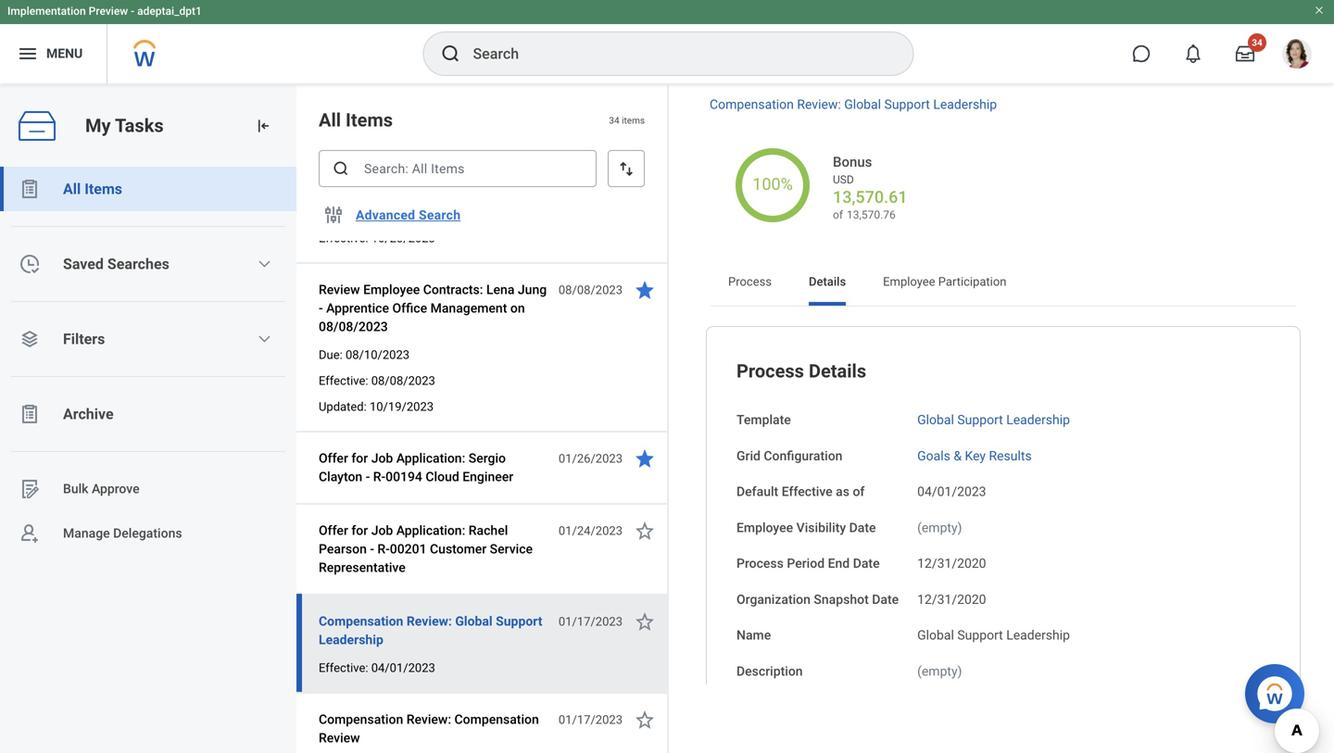 Task type: describe. For each thing, give the bounding box(es) containing it.
goals & key results link
[[918, 445, 1032, 464]]

04/01/2023 inside the process details group
[[918, 484, 987, 500]]

‎- for clayton
[[366, 470, 370, 485]]

snapshot
[[814, 592, 869, 608]]

rename image
[[19, 478, 41, 501]]

description
[[737, 664, 803, 679]]

34 items
[[609, 115, 645, 126]]

tab list containing process
[[710, 262, 1298, 306]]

compensation review: compensation review
[[319, 712, 539, 746]]

global support leadership for global support leadership link
[[918, 413, 1071, 428]]

justify image
[[17, 43, 39, 65]]

user plus image
[[19, 523, 41, 545]]

(empty) for description
[[918, 664, 963, 679]]

1 vertical spatial date
[[854, 556, 880, 572]]

process period end date
[[737, 556, 880, 572]]

review: for compensation review: compensation review button
[[407, 712, 452, 728]]

organization
[[737, 592, 811, 608]]

office
[[393, 301, 427, 316]]

period
[[787, 556, 825, 572]]

process period end date element
[[918, 545, 987, 573]]

management
[[431, 301, 507, 316]]

0 vertical spatial 08/08/2023
[[559, 283, 623, 297]]

review: for 'compensation review: global support leadership' button
[[407, 614, 452, 629]]

clayton
[[319, 470, 363, 485]]

effective
[[782, 484, 833, 500]]

all inside item list element
[[319, 109, 341, 131]]

details inside group
[[809, 361, 867, 382]]

application: for cloud
[[397, 451, 466, 466]]

my tasks element
[[0, 85, 297, 754]]

engineer
[[463, 470, 514, 485]]

due:
[[319, 348, 343, 362]]

all items button
[[0, 167, 297, 211]]

compensation inside button
[[319, 614, 404, 629]]

12/31/2020 for organization snapshot date
[[918, 592, 987, 608]]

r- for 00194
[[373, 470, 386, 485]]

template
[[737, 413, 792, 428]]

(empty) for employee visibility date
[[918, 520, 963, 536]]

approve
[[92, 482, 140, 497]]

adeptai_dpt1
[[137, 5, 202, 18]]

offer for job application: sergio clayton ‎- r-00194 cloud engineer
[[319, 451, 514, 485]]

01/26/2023
[[559, 452, 623, 466]]

bonus
[[833, 154, 873, 170]]

‎- for pearson
[[370, 542, 374, 557]]

job for 00201
[[371, 523, 393, 539]]

on
[[511, 301, 525, 316]]

date for visibility
[[850, 520, 877, 536]]

08/08/2023 inside review employee contracts: lena jung - apprentice office management on 08/08/2023
[[319, 319, 388, 335]]

saved searches
[[63, 255, 170, 273]]

application: for customer
[[397, 523, 466, 539]]

implementation preview -   adeptai_dpt1
[[7, 5, 202, 18]]

effective: 08/08/2023
[[319, 374, 436, 388]]

manage delegations link
[[0, 512, 297, 556]]

review inside review employee contracts: lena jung - apprentice office management on 08/08/2023
[[319, 282, 360, 298]]

jung
[[518, 282, 547, 298]]

of for as
[[853, 484, 865, 500]]

100%
[[753, 175, 793, 194]]

10/19/2023
[[370, 400, 434, 414]]

bulk approve
[[63, 482, 140, 497]]

process details button
[[737, 361, 867, 382]]

- inside review employee contracts: lena jung - apprentice office management on 08/08/2023
[[319, 301, 323, 316]]

saved searches button
[[0, 242, 297, 286]]

support inside name 'element'
[[958, 628, 1004, 644]]

manage delegations
[[63, 526, 182, 542]]

my
[[85, 115, 111, 137]]

apprentice
[[326, 301, 389, 316]]

menu
[[46, 46, 83, 61]]

01/17/2023 for compensation review: global support leadership
[[559, 615, 623, 629]]

contracts:
[[423, 282, 483, 298]]

visibility
[[797, 520, 847, 536]]

review inside compensation review: compensation review
[[319, 731, 360, 746]]

00194
[[386, 470, 423, 485]]

name element
[[918, 617, 1071, 645]]

perspective image
[[19, 328, 41, 350]]

global support leadership for name 'element'
[[918, 628, 1071, 644]]

tasks
[[115, 115, 164, 137]]

items inside item list element
[[346, 109, 393, 131]]

due: 08/10/2023
[[319, 348, 410, 362]]

employee participation
[[884, 275, 1007, 289]]

all items inside button
[[63, 180, 122, 198]]

10/23/2023
[[371, 231, 436, 245]]

cloud
[[426, 470, 460, 485]]

global inside name 'element'
[[918, 628, 955, 644]]

compensation review: global support leadership link
[[710, 93, 998, 112]]

lena
[[487, 282, 515, 298]]

results
[[990, 449, 1032, 464]]

usd
[[833, 173, 855, 186]]

key
[[966, 449, 986, 464]]

service
[[490, 542, 533, 557]]

menu banner
[[0, 0, 1335, 83]]

compensation review: compensation review button
[[319, 709, 549, 750]]

effective: 04/01/2023
[[319, 661, 436, 675]]

1 details from the top
[[809, 275, 847, 289]]

global up bonus
[[845, 97, 882, 112]]

2 vertical spatial 08/08/2023
[[371, 374, 436, 388]]

review employee contracts: lena jung - apprentice office management on 08/08/2023 button
[[319, 279, 549, 338]]

leadership inside button
[[319, 633, 384, 648]]

star image for offer for job application: rachel pearson ‎- r-00201 customer service representative
[[634, 520, 656, 542]]

review employee contracts: lena jung - apprentice office management on 08/08/2023
[[319, 282, 547, 335]]

goals & key results
[[918, 449, 1032, 464]]

bulk approve link
[[0, 467, 297, 512]]

0 vertical spatial review:
[[798, 97, 842, 112]]

representative
[[319, 560, 406, 576]]

updated:
[[319, 400, 367, 414]]

grid
[[737, 449, 761, 464]]

archive
[[63, 406, 114, 423]]

&
[[954, 449, 962, 464]]

bonus usd 13,570.61 of 13,570.76
[[833, 154, 908, 222]]

item list element
[[297, 85, 669, 754]]

name
[[737, 628, 772, 644]]

updated: 10/19/2023
[[319, 400, 434, 414]]

2 star image from the top
[[634, 611, 656, 633]]

configure image
[[323, 204, 345, 226]]

01/17/2023 for compensation review: compensation review
[[559, 713, 623, 727]]

global up goals
[[918, 413, 955, 428]]

13,570.76
[[847, 209, 896, 222]]

effective: 10/23/2023
[[319, 231, 436, 245]]

support inside button
[[496, 614, 543, 629]]

04/01/2023 inside item list element
[[371, 661, 436, 675]]

13,570.61
[[833, 188, 908, 207]]

- inside menu 'banner'
[[131, 5, 135, 18]]

customer
[[430, 542, 487, 557]]

advanced search
[[356, 207, 461, 223]]

archive button
[[0, 392, 297, 437]]

close environment banner image
[[1315, 5, 1326, 16]]

implementation
[[7, 5, 86, 18]]

items
[[622, 115, 645, 126]]



Task type: locate. For each thing, give the bounding box(es) containing it.
12/31/2020 down process period end date element at the bottom of page
[[918, 592, 987, 608]]

compensation review: global support leadership
[[710, 97, 998, 112], [319, 614, 543, 648]]

1 12/31/2020 from the top
[[918, 556, 987, 572]]

r- up the representative
[[378, 542, 390, 557]]

1 vertical spatial compensation review: global support leadership
[[319, 614, 543, 648]]

of for 13,570.61
[[833, 209, 844, 222]]

all items
[[319, 109, 393, 131], [63, 180, 122, 198]]

2 horizontal spatial employee
[[884, 275, 936, 289]]

employee
[[884, 275, 936, 289], [363, 282, 420, 298], [737, 520, 794, 536]]

support down service
[[496, 614, 543, 629]]

compensation review: global support leadership inside button
[[319, 614, 543, 648]]

0 vertical spatial star image
[[634, 520, 656, 542]]

r- inside offer for job application: rachel pearson ‎- r-00201 customer service representative
[[378, 542, 390, 557]]

all items inside item list element
[[319, 109, 393, 131]]

0 horizontal spatial items
[[85, 180, 122, 198]]

2 vertical spatial date
[[873, 592, 899, 608]]

0 vertical spatial 12/31/2020
[[918, 556, 987, 572]]

search image inside menu 'banner'
[[440, 43, 462, 65]]

2 offer from the top
[[319, 523, 348, 539]]

employee visibility date
[[737, 520, 877, 536]]

1 horizontal spatial search image
[[440, 43, 462, 65]]

1 vertical spatial items
[[85, 180, 122, 198]]

1 vertical spatial all items
[[63, 180, 122, 198]]

0 vertical spatial for
[[352, 451, 368, 466]]

offer inside offer for job application: rachel pearson ‎- r-00201 customer service representative
[[319, 523, 348, 539]]

date right end
[[854, 556, 880, 572]]

04/01/2023 down 'compensation review: global support leadership' button
[[371, 661, 436, 675]]

1 vertical spatial 04/01/2023
[[371, 661, 436, 675]]

job inside offer for job application: sergio clayton ‎- r-00194 cloud engineer
[[371, 451, 393, 466]]

1 vertical spatial review:
[[407, 614, 452, 629]]

all right transformation import icon
[[319, 109, 341, 131]]

1 vertical spatial star image
[[634, 611, 656, 633]]

0 vertical spatial search image
[[440, 43, 462, 65]]

date for snapshot
[[873, 592, 899, 608]]

all inside button
[[63, 180, 81, 198]]

process for process period end date
[[737, 556, 784, 572]]

offer for offer for job application: rachel pearson ‎- r-00201 customer service representative
[[319, 523, 348, 539]]

items inside button
[[85, 180, 122, 198]]

1 vertical spatial 12/31/2020
[[918, 592, 987, 608]]

organization snapshot date element
[[918, 581, 987, 609]]

1 vertical spatial review
[[319, 731, 360, 746]]

application: up the 00201
[[397, 523, 466, 539]]

0 horizontal spatial all items
[[63, 180, 122, 198]]

employee inside review employee contracts: lena jung - apprentice office management on 08/08/2023
[[363, 282, 420, 298]]

star image for compensation review: compensation review
[[634, 709, 656, 731]]

employee down default
[[737, 520, 794, 536]]

0 horizontal spatial of
[[833, 209, 844, 222]]

job for 00194
[[371, 451, 393, 466]]

34 inside button
[[1253, 37, 1263, 48]]

(empty)
[[918, 520, 963, 536], [918, 664, 963, 679]]

1 vertical spatial details
[[809, 361, 867, 382]]

manage
[[63, 526, 110, 542]]

searches
[[107, 255, 170, 273]]

leadership
[[934, 97, 998, 112], [1007, 413, 1071, 428], [1007, 628, 1071, 644], [319, 633, 384, 648]]

global inside compensation review: global support leadership
[[456, 614, 493, 629]]

08/08/2023 down the apprentice
[[319, 319, 388, 335]]

search image
[[440, 43, 462, 65], [332, 159, 350, 178]]

0 vertical spatial review
[[319, 282, 360, 298]]

0 vertical spatial all items
[[319, 109, 393, 131]]

08/08/2023 up "10/19/2023"
[[371, 374, 436, 388]]

08/08/2023 right jung
[[559, 283, 623, 297]]

offer up pearson
[[319, 523, 348, 539]]

(empty) down name 'element'
[[918, 664, 963, 679]]

offer for job application: sergio clayton ‎- r-00194 cloud engineer button
[[319, 448, 549, 489]]

2 details from the top
[[809, 361, 867, 382]]

search
[[419, 207, 461, 223]]

0 vertical spatial application:
[[397, 451, 466, 466]]

1 01/17/2023 from the top
[[559, 615, 623, 629]]

application: inside offer for job application: sergio clayton ‎- r-00194 cloud engineer
[[397, 451, 466, 466]]

34 button
[[1226, 33, 1267, 74]]

job up 00194
[[371, 451, 393, 466]]

1 horizontal spatial 04/01/2023
[[918, 484, 987, 500]]

my tasks
[[85, 115, 164, 137]]

review: up bonus
[[798, 97, 842, 112]]

effective: for effective: 10/23/2023
[[319, 231, 368, 245]]

3 star image from the top
[[634, 709, 656, 731]]

2 vertical spatial review:
[[407, 712, 452, 728]]

inbox large image
[[1237, 44, 1255, 63]]

star image for due: 08/10/2023
[[634, 279, 656, 301]]

1 vertical spatial 01/17/2023
[[559, 713, 623, 727]]

1 vertical spatial application:
[[397, 523, 466, 539]]

r- inside offer for job application: sergio clayton ‎- r-00194 cloud engineer
[[373, 470, 386, 485]]

support up bonus usd 13,570.61 of 13,570.76
[[885, 97, 931, 112]]

0 vertical spatial items
[[346, 109, 393, 131]]

sergio
[[469, 451, 506, 466]]

1 horizontal spatial all
[[319, 109, 341, 131]]

1 vertical spatial ‎-
[[370, 542, 374, 557]]

filters button
[[0, 317, 297, 362]]

2 effective: from the top
[[319, 374, 368, 388]]

process details
[[737, 361, 867, 382]]

0 horizontal spatial 34
[[609, 115, 620, 126]]

0 vertical spatial -
[[131, 5, 135, 18]]

application: up cloud
[[397, 451, 466, 466]]

1 vertical spatial offer
[[319, 523, 348, 539]]

1 vertical spatial star image
[[634, 448, 656, 470]]

for inside offer for job application: rachel pearson ‎- r-00201 customer service representative
[[352, 523, 368, 539]]

default effective as of element
[[918, 473, 987, 501]]

employee inside tab list
[[884, 275, 936, 289]]

0 vertical spatial global support leadership
[[918, 413, 1071, 428]]

process inside tab list
[[729, 275, 772, 289]]

chevron down image
[[257, 332, 272, 347]]

employee up the office
[[363, 282, 420, 298]]

for up pearson
[[352, 523, 368, 539]]

Search Workday  search field
[[473, 33, 876, 74]]

chevron down image
[[257, 257, 272, 272]]

1 vertical spatial effective:
[[319, 374, 368, 388]]

employee for employee participation
[[884, 275, 936, 289]]

04/01/2023 down &
[[918, 484, 987, 500]]

pearson
[[319, 542, 367, 557]]

1 vertical spatial search image
[[332, 159, 350, 178]]

star image
[[634, 279, 656, 301], [634, 448, 656, 470]]

process for process
[[729, 275, 772, 289]]

compensation review: global support leadership up the 'effective: 04/01/2023'
[[319, 614, 543, 648]]

preview
[[89, 5, 128, 18]]

(empty) up process period end date element at the bottom of page
[[918, 520, 963, 536]]

offer for job application: rachel pearson ‎- r-00201 customer service representative button
[[319, 520, 549, 579]]

compensation review: global support leadership up bonus
[[710, 97, 998, 112]]

profile logan mcneil image
[[1283, 39, 1313, 72]]

global down customer
[[456, 614, 493, 629]]

default effective as of
[[737, 484, 865, 500]]

0 vertical spatial details
[[809, 275, 847, 289]]

2 global support leadership from the top
[[918, 628, 1071, 644]]

review down the 'effective: 04/01/2023'
[[319, 731, 360, 746]]

transformation import image
[[254, 117, 273, 135]]

effective: for effective: 08/08/2023
[[319, 374, 368, 388]]

Search: All Items text field
[[319, 150, 597, 187]]

clipboard image
[[19, 178, 41, 200]]

0 vertical spatial (empty)
[[918, 520, 963, 536]]

star image
[[634, 520, 656, 542], [634, 611, 656, 633], [634, 709, 656, 731]]

1 horizontal spatial all items
[[319, 109, 393, 131]]

support down the organization snapshot date element
[[958, 628, 1004, 644]]

global support leadership down the organization snapshot date element
[[918, 628, 1071, 644]]

12/31/2020 for process period end date
[[918, 556, 987, 572]]

review: inside compensation review: compensation review
[[407, 712, 452, 728]]

0 vertical spatial 01/17/2023
[[559, 615, 623, 629]]

employee left participation in the top of the page
[[884, 275, 936, 289]]

0 vertical spatial r-
[[373, 470, 386, 485]]

support up goals & key results link
[[958, 413, 1004, 428]]

offer
[[319, 451, 348, 466], [319, 523, 348, 539]]

0 vertical spatial of
[[833, 209, 844, 222]]

2 for from the top
[[352, 523, 368, 539]]

delegations
[[113, 526, 182, 542]]

effective: for effective: 04/01/2023
[[319, 661, 368, 675]]

0 horizontal spatial 04/01/2023
[[371, 661, 436, 675]]

rachel
[[469, 523, 508, 539]]

1 vertical spatial (empty)
[[918, 664, 963, 679]]

1 vertical spatial 08/08/2023
[[319, 319, 388, 335]]

0 vertical spatial 04/01/2023
[[918, 484, 987, 500]]

0 vertical spatial all
[[319, 109, 341, 131]]

leadership inside name 'element'
[[1007, 628, 1071, 644]]

1 horizontal spatial compensation review: global support leadership
[[710, 97, 998, 112]]

review: inside button
[[407, 614, 452, 629]]

1 star image from the top
[[634, 520, 656, 542]]

as
[[836, 484, 850, 500]]

for for pearson
[[352, 523, 368, 539]]

34
[[1253, 37, 1263, 48], [609, 115, 620, 126]]

1 vertical spatial -
[[319, 301, 323, 316]]

for for clayton
[[352, 451, 368, 466]]

- right preview
[[131, 5, 135, 18]]

1 vertical spatial for
[[352, 523, 368, 539]]

job inside offer for job application: rachel pearson ‎- r-00201 customer service representative
[[371, 523, 393, 539]]

list
[[0, 167, 297, 556]]

offer up clayton
[[319, 451, 348, 466]]

1 vertical spatial 34
[[609, 115, 620, 126]]

offer for job application: rachel pearson ‎- r-00201 customer service representative
[[319, 523, 533, 576]]

process details group
[[737, 357, 1271, 753]]

organization snapshot date
[[737, 592, 899, 608]]

04/01/2023
[[918, 484, 987, 500], [371, 661, 436, 675]]

process for process details
[[737, 361, 805, 382]]

1 horizontal spatial -
[[319, 301, 323, 316]]

1 effective: from the top
[[319, 231, 368, 245]]

2 vertical spatial effective:
[[319, 661, 368, 675]]

application:
[[397, 451, 466, 466], [397, 523, 466, 539]]

application: inside offer for job application: rachel pearson ‎- r-00201 customer service representative
[[397, 523, 466, 539]]

1 vertical spatial of
[[853, 484, 865, 500]]

2 01/17/2023 from the top
[[559, 713, 623, 727]]

0 horizontal spatial all
[[63, 180, 81, 198]]

offer for offer for job application: sergio clayton ‎- r-00194 cloud engineer
[[319, 451, 348, 466]]

review up the apprentice
[[319, 282, 360, 298]]

1 horizontal spatial of
[[853, 484, 865, 500]]

end
[[828, 556, 850, 572]]

configuration
[[764, 449, 843, 464]]

0 vertical spatial job
[[371, 451, 393, 466]]

1 horizontal spatial 34
[[1253, 37, 1263, 48]]

‎- inside offer for job application: rachel pearson ‎- r-00201 customer service representative
[[370, 542, 374, 557]]

date
[[850, 520, 877, 536], [854, 556, 880, 572], [873, 592, 899, 608]]

34 left items
[[609, 115, 620, 126]]

- left the apprentice
[[319, 301, 323, 316]]

1 horizontal spatial employee
[[737, 520, 794, 536]]

notifications large image
[[1185, 44, 1203, 63]]

1 job from the top
[[371, 451, 393, 466]]

1 vertical spatial process
[[737, 361, 805, 382]]

clock check image
[[19, 253, 41, 275]]

list containing all items
[[0, 167, 297, 556]]

0 vertical spatial offer
[[319, 451, 348, 466]]

filters
[[63, 330, 105, 348]]

08/08/2023
[[559, 283, 623, 297], [319, 319, 388, 335], [371, 374, 436, 388]]

0 vertical spatial compensation review: global support leadership
[[710, 97, 998, 112]]

participation
[[939, 275, 1007, 289]]

details
[[809, 275, 847, 289], [809, 361, 867, 382]]

2 application: from the top
[[397, 523, 466, 539]]

for inside offer for job application: sergio clayton ‎- r-00194 cloud engineer
[[352, 451, 368, 466]]

34 inside item list element
[[609, 115, 620, 126]]

0 vertical spatial effective:
[[319, 231, 368, 245]]

1 review from the top
[[319, 282, 360, 298]]

r- right clayton
[[373, 470, 386, 485]]

34 for 34
[[1253, 37, 1263, 48]]

global support leadership up goals & key results link
[[918, 413, 1071, 428]]

1 (empty) from the top
[[918, 520, 963, 536]]

job up the 00201
[[371, 523, 393, 539]]

1 vertical spatial global support leadership
[[918, 628, 1071, 644]]

01/24/2023
[[559, 524, 623, 538]]

08/10/2023
[[346, 348, 410, 362]]

review: up the 'effective: 04/01/2023'
[[407, 614, 452, 629]]

r-
[[373, 470, 386, 485], [378, 542, 390, 557]]

2 vertical spatial star image
[[634, 709, 656, 731]]

tab list
[[710, 262, 1298, 306]]

0 horizontal spatial search image
[[332, 159, 350, 178]]

0 horizontal spatial compensation review: global support leadership
[[319, 614, 543, 648]]

0 vertical spatial process
[[729, 275, 772, 289]]

advanced search button
[[349, 197, 468, 234]]

star image for 01/26/2023
[[634, 448, 656, 470]]

34 for 34 items
[[609, 115, 620, 126]]

‎- up the representative
[[370, 542, 374, 557]]

global support leadership link
[[918, 409, 1071, 428]]

all right clipboard icon
[[63, 180, 81, 198]]

sort image
[[617, 159, 636, 178]]

0 vertical spatial date
[[850, 520, 877, 536]]

34 left the 'profile logan mcneil' icon
[[1253, 37, 1263, 48]]

goals
[[918, 449, 951, 464]]

‎- right clayton
[[366, 470, 370, 485]]

3 effective: from the top
[[319, 661, 368, 675]]

employee inside the process details group
[[737, 520, 794, 536]]

12/31/2020 up the organization snapshot date element
[[918, 556, 987, 572]]

review: down the 'effective: 04/01/2023'
[[407, 712, 452, 728]]

2 (empty) from the top
[[918, 664, 963, 679]]

0 vertical spatial ‎-
[[366, 470, 370, 485]]

effective:
[[319, 231, 368, 245], [319, 374, 368, 388], [319, 661, 368, 675]]

menu button
[[0, 24, 107, 83]]

2 12/31/2020 from the top
[[918, 592, 987, 608]]

of right as
[[853, 484, 865, 500]]

employee for employee visibility date
[[737, 520, 794, 536]]

date down as
[[850, 520, 877, 536]]

saved
[[63, 255, 104, 273]]

01/17/2023
[[559, 615, 623, 629], [559, 713, 623, 727]]

‎- inside offer for job application: sergio clayton ‎- r-00194 cloud engineer
[[366, 470, 370, 485]]

00201
[[390, 542, 427, 557]]

clipboard image
[[19, 403, 41, 426]]

1 horizontal spatial items
[[346, 109, 393, 131]]

search image inside item list element
[[332, 159, 350, 178]]

global support leadership
[[918, 413, 1071, 428], [918, 628, 1071, 644]]

1 offer from the top
[[319, 451, 348, 466]]

1 application: from the top
[[397, 451, 466, 466]]

items
[[346, 109, 393, 131], [85, 180, 122, 198]]

1 star image from the top
[[634, 279, 656, 301]]

1 vertical spatial all
[[63, 180, 81, 198]]

2 vertical spatial process
[[737, 556, 784, 572]]

workday assistant region
[[1246, 657, 1313, 724]]

12/31/2020
[[918, 556, 987, 572], [918, 592, 987, 608]]

r- for 00201
[[378, 542, 390, 557]]

0 horizontal spatial employee
[[363, 282, 420, 298]]

0 vertical spatial star image
[[634, 279, 656, 301]]

0 horizontal spatial -
[[131, 5, 135, 18]]

for up clayton
[[352, 451, 368, 466]]

compensation
[[710, 97, 794, 112], [319, 614, 404, 629], [319, 712, 404, 728], [455, 712, 539, 728]]

review:
[[798, 97, 842, 112], [407, 614, 452, 629], [407, 712, 452, 728]]

advanced
[[356, 207, 416, 223]]

date right snapshot
[[873, 592, 899, 608]]

1 vertical spatial job
[[371, 523, 393, 539]]

of inside bonus usd 13,570.61 of 13,570.76
[[833, 209, 844, 222]]

of inside the process details group
[[853, 484, 865, 500]]

review
[[319, 282, 360, 298], [319, 731, 360, 746]]

2 job from the top
[[371, 523, 393, 539]]

offer inside offer for job application: sergio clayton ‎- r-00194 cloud engineer
[[319, 451, 348, 466]]

1 vertical spatial r-
[[378, 542, 390, 557]]

1 for from the top
[[352, 451, 368, 466]]

compensation review: global support leadership button
[[319, 611, 549, 652]]

global down the organization snapshot date element
[[918, 628, 955, 644]]

2 star image from the top
[[634, 448, 656, 470]]

default
[[737, 484, 779, 500]]

2 review from the top
[[319, 731, 360, 746]]

of left '13,570.76'
[[833, 209, 844, 222]]

bulk
[[63, 482, 89, 497]]

1 global support leadership from the top
[[918, 413, 1071, 428]]

0 vertical spatial 34
[[1253, 37, 1263, 48]]



Task type: vqa. For each thing, say whether or not it's contained in the screenshot.
Total for Total Payroll Messages
no



